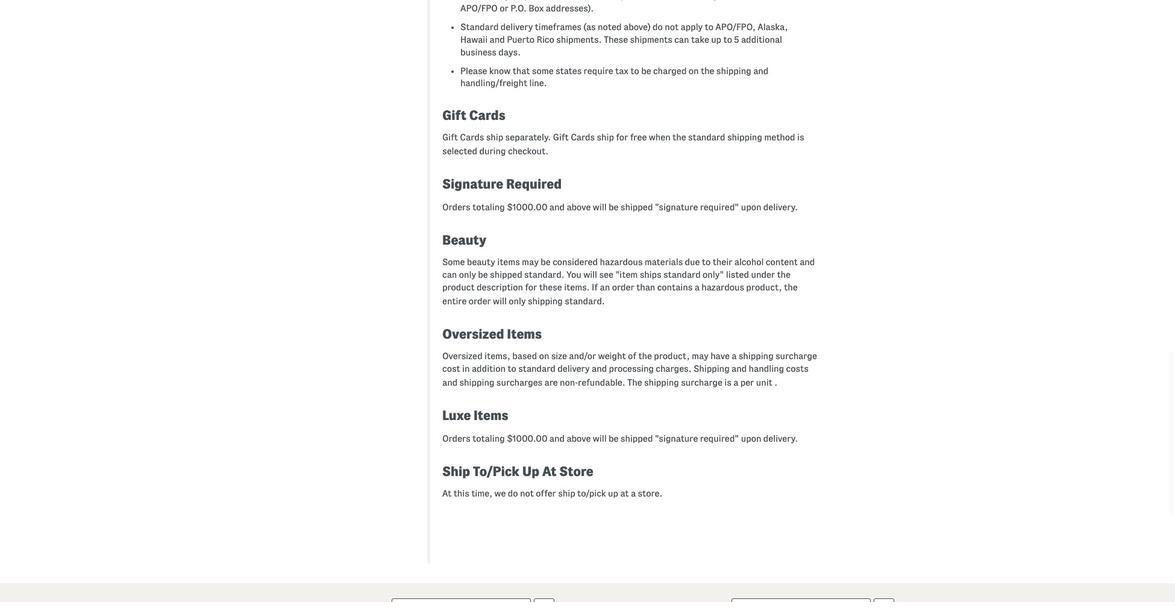 Task type: locate. For each thing, give the bounding box(es) containing it.
only down description
[[509, 297, 526, 306]]

a right contains
[[695, 283, 700, 293]]

this
[[454, 489, 469, 499]]

above up store
[[567, 434, 591, 444]]

upon down per
[[741, 434, 762, 444]]

delivery up non-
[[558, 364, 590, 374]]

standard right when
[[688, 133, 725, 143]]

(as
[[584, 22, 596, 32]]

please know that some states require tax to be charged on the shipping and handling/freight line.
[[460, 66, 769, 88]]

cards
[[469, 108, 506, 123], [460, 133, 484, 143], [571, 133, 595, 143]]

Sign Up To Join Our Mailing List email field
[[731, 599, 871, 602]]

0 horizontal spatial only
[[459, 270, 476, 280]]

ship
[[442, 464, 470, 479]]

2 vertical spatial standard
[[518, 364, 556, 374]]

oversized
[[442, 327, 504, 341], [442, 352, 483, 361]]

can down apply
[[675, 35, 689, 44]]

may right 'items'
[[522, 258, 539, 267]]

1 vertical spatial orders
[[442, 434, 471, 444]]

a inside some beauty items may be considered hazardous materials due to their alcohol content and can only be shipped standard. you will see "item ships standard only" listed under the product description for these items. if an order than contains a hazardous product, the entire order will only shipping standard.
[[695, 283, 700, 293]]

have
[[711, 352, 730, 361]]

beauty
[[442, 233, 487, 247]]

None submit
[[534, 599, 555, 602], [874, 599, 894, 602], [534, 599, 555, 602], [874, 599, 894, 602]]

0 horizontal spatial surcharge
[[681, 378, 723, 388]]

under
[[751, 270, 775, 280]]

entire
[[442, 297, 467, 306]]

0 vertical spatial not
[[665, 22, 679, 32]]

1 vertical spatial product,
[[654, 352, 690, 361]]

0 vertical spatial oversized
[[442, 327, 504, 341]]

0 vertical spatial up
[[711, 35, 722, 44]]

0 vertical spatial orders
[[442, 203, 471, 212]]

0 horizontal spatial not
[[520, 489, 534, 499]]

cards for gift cards
[[469, 108, 506, 123]]

oversized inside oversized items, based on size and/or weight of the product, may have a shipping surcharge cost in addition to standard delivery and processing charges. shipping and handling costs and shipping surcharges are non-refundable. the shipping surcharge is a per unit .
[[442, 352, 483, 361]]

not left apply
[[665, 22, 679, 32]]

standard down based
[[518, 364, 556, 374]]

1 vertical spatial on
[[539, 352, 549, 361]]

1 vertical spatial delivery.
[[764, 434, 798, 444]]

items
[[507, 327, 542, 341], [474, 408, 508, 423]]

shipping down 5
[[717, 66, 751, 76]]

oversized up in
[[442, 352, 483, 361]]

hazardous up the "item
[[600, 258, 643, 267]]

and inside some beauty items may be considered hazardous materials due to their alcohol content and can only be shipped standard. you will see "item ships standard only" listed under the product description for these items. if an order than contains a hazardous product, the entire order will only shipping standard.
[[800, 258, 815, 267]]

1 horizontal spatial surcharge
[[776, 352, 817, 361]]

2 $1000.00 from the top
[[507, 434, 548, 444]]

1 vertical spatial required"
[[700, 434, 739, 444]]

gift
[[442, 108, 466, 123], [442, 133, 458, 143], [553, 133, 569, 143]]

the
[[701, 66, 715, 76], [673, 133, 686, 143], [777, 270, 791, 280], [784, 283, 798, 293], [639, 352, 652, 361]]

do right we
[[508, 489, 518, 499]]

0 horizontal spatial is
[[725, 378, 732, 388]]

order down description
[[469, 297, 491, 306]]

1 vertical spatial can
[[442, 270, 457, 280]]

1 vertical spatial $1000.00
[[507, 434, 548, 444]]

orders totaling $1000.00 and above will be shipped "signature required" upon delivery.
[[442, 203, 798, 212], [442, 434, 798, 444]]

shipping up handling
[[739, 352, 774, 361]]

ship up 'during' at the left of the page
[[486, 133, 503, 143]]

ship right offer
[[558, 489, 575, 499]]

cost
[[442, 364, 460, 374]]

oversized up items,
[[442, 327, 504, 341]]

0 vertical spatial totaling
[[473, 203, 505, 212]]

totaling down luxe items
[[473, 434, 505, 444]]

1 horizontal spatial not
[[665, 22, 679, 32]]

additional
[[741, 35, 782, 44]]

order
[[612, 283, 634, 293], [469, 297, 491, 306]]

delivery. up content at top
[[764, 203, 798, 212]]

"item
[[616, 270, 638, 280]]

orders down signature
[[442, 203, 471, 212]]

1 vertical spatial is
[[725, 378, 732, 388]]

1 horizontal spatial delivery
[[558, 364, 590, 374]]

shipped
[[621, 203, 653, 212], [490, 270, 522, 280], [621, 434, 653, 444]]

cards down "handling/freight"
[[469, 108, 506, 123]]

1 vertical spatial upon
[[741, 434, 762, 444]]

0 vertical spatial may
[[522, 258, 539, 267]]

product, down under
[[746, 283, 782, 293]]

delivery
[[501, 22, 533, 32], [558, 364, 590, 374]]

delivery. down .
[[764, 434, 798, 444]]

0 vertical spatial is
[[797, 133, 804, 143]]

1 horizontal spatial at
[[542, 464, 557, 479]]

do up "shipments"
[[653, 22, 663, 32]]

0 vertical spatial required"
[[700, 203, 739, 212]]

0 horizontal spatial delivery
[[501, 22, 533, 32]]

1 horizontal spatial only
[[509, 297, 526, 306]]

upon
[[741, 203, 762, 212], [741, 434, 762, 444]]

0 vertical spatial items
[[507, 327, 542, 341]]

up
[[522, 464, 539, 479]]

method
[[764, 133, 795, 143]]

1 vertical spatial may
[[692, 352, 709, 361]]

shipping down charges.
[[644, 378, 679, 388]]

1 vertical spatial "signature
[[655, 434, 698, 444]]

considered
[[553, 258, 598, 267]]

surcharge down "shipping"
[[681, 378, 723, 388]]

1 delivery. from the top
[[764, 203, 798, 212]]

items,
[[485, 352, 510, 361]]

and up 'days.'
[[490, 35, 505, 44]]

may inside some beauty items may be considered hazardous materials due to their alcohol content and can only be shipped standard. you will see "item ships standard only" listed under the product description for these items. if an order than contains a hazardous product, the entire order will only shipping standard.
[[522, 258, 539, 267]]

shipping inside some beauty items may be considered hazardous materials due to their alcohol content and can only be shipped standard. you will see "item ships standard only" listed under the product description for these items. if an order than contains a hazardous product, the entire order will only shipping standard.
[[528, 297, 563, 306]]

0 vertical spatial do
[[653, 22, 663, 32]]

$1000.00 up up
[[507, 434, 548, 444]]

at right up
[[542, 464, 557, 479]]

0 horizontal spatial may
[[522, 258, 539, 267]]

the inside please know that some states require tax to be charged on the shipping and handling/freight line.
[[701, 66, 715, 76]]

for left these
[[525, 283, 537, 293]]

2 upon from the top
[[741, 434, 762, 444]]

1 vertical spatial items
[[474, 408, 508, 423]]

cards for gift cards ship separately. gift cards ship for free when the standard shipping method is selected during checkout.
[[460, 133, 484, 143]]

shipping inside please know that some states require tax to be charged on the shipping and handling/freight line.
[[717, 66, 751, 76]]

standard delivery timeframes (as noted above) do not apply to apo/fpo, alaska, hawaii and puerto rico shipments. these shipments can take up to 5 additional business days.
[[460, 22, 788, 57]]

required
[[506, 177, 562, 191]]

1 "signature from the top
[[655, 203, 698, 212]]

0 vertical spatial hazardous
[[600, 258, 643, 267]]

for left free
[[616, 133, 628, 143]]

rico
[[537, 35, 554, 44]]

0 vertical spatial orders totaling $1000.00 and above will be shipped "signature required" upon delivery.
[[442, 203, 798, 212]]

items up based
[[507, 327, 542, 341]]

you
[[567, 270, 582, 280]]

to/pick
[[577, 489, 606, 499]]

orders down the luxe
[[442, 434, 471, 444]]

standard. down items.
[[565, 297, 605, 306]]

0 horizontal spatial on
[[539, 352, 549, 361]]

the inside oversized items, based on size and/or weight of the product, may have a shipping surcharge cost in addition to standard delivery and processing charges. shipping and handling costs and shipping surcharges are non-refundable. the shipping surcharge is a per unit .
[[639, 352, 652, 361]]

"signature
[[655, 203, 698, 212], [655, 434, 698, 444]]

1 oversized from the top
[[442, 327, 504, 341]]

shipping down these
[[528, 297, 563, 306]]

above up considered
[[567, 203, 591, 212]]

for inside gift cards ship separately. gift cards ship for free when the standard shipping method is selected during checkout.
[[616, 133, 628, 143]]

order down the "item
[[612, 283, 634, 293]]

0 vertical spatial $1000.00
[[507, 203, 548, 212]]

1 horizontal spatial can
[[675, 35, 689, 44]]

not left offer
[[520, 489, 534, 499]]

0 horizontal spatial order
[[469, 297, 491, 306]]

$1000.00 down required
[[507, 203, 548, 212]]

2 horizontal spatial ship
[[597, 133, 614, 143]]

1 vertical spatial delivery
[[558, 364, 590, 374]]

1 horizontal spatial is
[[797, 133, 804, 143]]

based
[[512, 352, 537, 361]]

1 $1000.00 from the top
[[507, 203, 548, 212]]

1 totaling from the top
[[473, 203, 505, 212]]

1 horizontal spatial order
[[612, 283, 634, 293]]

to right due
[[702, 258, 711, 267]]

1 horizontal spatial standard.
[[565, 297, 605, 306]]

on left size
[[539, 352, 549, 361]]

content
[[766, 258, 798, 267]]

0 vertical spatial standard
[[688, 133, 725, 143]]

and down cost
[[442, 378, 458, 388]]

1 horizontal spatial do
[[653, 22, 663, 32]]

1 vertical spatial above
[[567, 434, 591, 444]]

0 vertical spatial can
[[675, 35, 689, 44]]

hawaii
[[460, 35, 488, 44]]

we
[[495, 489, 506, 499]]

1 vertical spatial shipped
[[490, 270, 522, 280]]

0 vertical spatial delivery
[[501, 22, 533, 32]]

1 vertical spatial orders totaling $1000.00 and above will be shipped "signature required" upon delivery.
[[442, 434, 798, 444]]

cards up selected
[[460, 133, 484, 143]]

only
[[459, 270, 476, 280], [509, 297, 526, 306]]

in
[[462, 364, 470, 374]]

2 oversized from the top
[[442, 352, 483, 361]]

ship
[[486, 133, 503, 143], [597, 133, 614, 143], [558, 489, 575, 499]]

delivery.
[[764, 203, 798, 212], [764, 434, 798, 444]]

and inside please know that some states require tax to be charged on the shipping and handling/freight line.
[[753, 66, 769, 76]]

totaling down "signature required"
[[473, 203, 505, 212]]

hazardous down the only"
[[702, 283, 744, 293]]

on
[[689, 66, 699, 76], [539, 352, 549, 361]]

to left 5
[[724, 35, 732, 44]]

than
[[637, 283, 655, 293]]

a left per
[[734, 378, 739, 388]]

at left this
[[442, 489, 452, 499]]

product,
[[746, 283, 782, 293], [654, 352, 690, 361]]

can down some
[[442, 270, 457, 280]]

if
[[592, 283, 598, 293]]

product, up charges.
[[654, 352, 690, 361]]

surcharges
[[497, 378, 543, 388]]

1 horizontal spatial for
[[616, 133, 628, 143]]

2 above from the top
[[567, 434, 591, 444]]

5
[[734, 35, 739, 44]]

1 vertical spatial order
[[469, 297, 491, 306]]

ship left free
[[597, 133, 614, 143]]

1 vertical spatial totaling
[[473, 434, 505, 444]]

0 horizontal spatial can
[[442, 270, 457, 280]]

0 vertical spatial for
[[616, 133, 628, 143]]

1 horizontal spatial up
[[711, 35, 722, 44]]

standard up contains
[[664, 270, 701, 280]]

shipments
[[630, 35, 673, 44]]

0 vertical spatial upon
[[741, 203, 762, 212]]

do inside standard delivery timeframes (as noted above) do not apply to apo/fpo, alaska, hawaii and puerto rico shipments. these shipments can take up to 5 additional business days.
[[653, 22, 663, 32]]

0 vertical spatial product,
[[746, 283, 782, 293]]

will
[[593, 203, 607, 212], [584, 270, 597, 280], [493, 297, 507, 306], [593, 434, 607, 444]]

to up the surcharges
[[508, 364, 516, 374]]

upon up alcohol
[[741, 203, 762, 212]]

0 horizontal spatial product,
[[654, 352, 690, 361]]

items right the luxe
[[474, 408, 508, 423]]

listed
[[726, 270, 749, 280]]

require
[[584, 66, 613, 76]]

see
[[599, 270, 614, 280]]

refundable.
[[578, 378, 625, 388]]

offer
[[536, 489, 556, 499]]

1 vertical spatial do
[[508, 489, 518, 499]]

standard.
[[524, 270, 564, 280], [565, 297, 605, 306]]

may inside oversized items, based on size and/or weight of the product, may have a shipping surcharge cost in addition to standard delivery and processing charges. shipping and handling costs and shipping surcharges are non-refundable. the shipping surcharge is a per unit .
[[692, 352, 709, 361]]

0 vertical spatial on
[[689, 66, 699, 76]]

on right charged
[[689, 66, 699, 76]]

1 vertical spatial oversized
[[442, 352, 483, 361]]

2 totaling from the top
[[473, 434, 505, 444]]

processing
[[609, 364, 654, 374]]

to right tax
[[631, 66, 639, 76]]

apo/fpo,
[[716, 22, 756, 32]]

0 vertical spatial above
[[567, 203, 591, 212]]

not
[[665, 22, 679, 32], [520, 489, 534, 499]]

can inside standard delivery timeframes (as noted above) do not apply to apo/fpo, alaska, hawaii and puerto rico shipments. these shipments can take up to 5 additional business days.
[[675, 35, 689, 44]]

when
[[649, 133, 671, 143]]

shipping left the method
[[727, 133, 762, 143]]

1 horizontal spatial product,
[[746, 283, 782, 293]]

0 vertical spatial "signature
[[655, 203, 698, 212]]

to
[[705, 22, 714, 32], [724, 35, 732, 44], [631, 66, 639, 76], [702, 258, 711, 267], [508, 364, 516, 374]]

oversized items
[[442, 327, 542, 341]]

standard inside some beauty items may be considered hazardous materials due to their alcohol content and can only be shipped standard. you will see "item ships standard only" listed under the product description for these items. if an order than contains a hazardous product, the entire order will only shipping standard.
[[664, 270, 701, 280]]

a right at
[[631, 489, 636, 499]]

1 vertical spatial only
[[509, 297, 526, 306]]

0 vertical spatial delivery.
[[764, 203, 798, 212]]

at this time, we do not offer ship to/pick up at a store.
[[442, 489, 663, 499]]

only up product
[[459, 270, 476, 280]]

1 vertical spatial for
[[525, 283, 537, 293]]

tax
[[615, 66, 629, 76]]

standard. up these
[[524, 270, 564, 280]]

be inside please know that some states require tax to be charged on the shipping and handling/freight line.
[[641, 66, 651, 76]]

0 horizontal spatial at
[[442, 489, 452, 499]]

1 horizontal spatial hazardous
[[702, 283, 744, 293]]

up left at
[[608, 489, 618, 499]]

0 horizontal spatial for
[[525, 283, 537, 293]]

shipping down in
[[460, 378, 495, 388]]

1 horizontal spatial on
[[689, 66, 699, 76]]

unit
[[756, 378, 773, 388]]

1 vertical spatial surcharge
[[681, 378, 723, 388]]

0 vertical spatial surcharge
[[776, 352, 817, 361]]

delivery up puerto
[[501, 22, 533, 32]]

and down additional
[[753, 66, 769, 76]]

is right the method
[[797, 133, 804, 143]]

may up "shipping"
[[692, 352, 709, 361]]

0 vertical spatial standard.
[[524, 270, 564, 280]]

is
[[797, 133, 804, 143], [725, 378, 732, 388]]

business
[[460, 47, 497, 57]]

may
[[522, 258, 539, 267], [692, 352, 709, 361]]

1 vertical spatial standard
[[664, 270, 701, 280]]

will up if
[[584, 270, 597, 280]]

shipping
[[717, 66, 751, 76], [727, 133, 762, 143], [528, 297, 563, 306], [739, 352, 774, 361], [460, 378, 495, 388], [644, 378, 679, 388]]

surcharge up costs
[[776, 352, 817, 361]]

is left per
[[725, 378, 732, 388]]

1 horizontal spatial may
[[692, 352, 709, 361]]

and right content at top
[[800, 258, 815, 267]]

up right take on the top
[[711, 35, 722, 44]]

0 vertical spatial order
[[612, 283, 634, 293]]

0 horizontal spatial up
[[608, 489, 618, 499]]



Task type: vqa. For each thing, say whether or not it's contained in the screenshot.
2nd Oversized
yes



Task type: describe. For each thing, give the bounding box(es) containing it.
Find A Store Near You text field
[[392, 599, 531, 602]]

will up store
[[593, 434, 607, 444]]

to/pick
[[473, 464, 520, 479]]

1 horizontal spatial ship
[[558, 489, 575, 499]]

for inside some beauty items may be considered hazardous materials due to their alcohol content and can only be shipped standard. you will see "item ships standard only" listed under the product description for these items. if an order than contains a hazardous product, the entire order will only shipping standard.
[[525, 283, 537, 293]]

some beauty items may be considered hazardous materials due to their alcohol content and can only be shipped standard. you will see "item ships standard only" listed under the product description for these items. if an order than contains a hazardous product, the entire order will only shipping standard.
[[442, 258, 815, 306]]

0 horizontal spatial hazardous
[[600, 258, 643, 267]]

their
[[713, 258, 733, 267]]

addition
[[472, 364, 506, 374]]

beauty
[[467, 258, 495, 267]]

and up store
[[550, 434, 565, 444]]

some
[[442, 258, 465, 267]]

free
[[630, 133, 647, 143]]

up inside standard delivery timeframes (as noted above) do not apply to apo/fpo, alaska, hawaii and puerto rico shipments. these shipments can take up to 5 additional business days.
[[711, 35, 722, 44]]

alcohol
[[735, 258, 764, 267]]

1 upon from the top
[[741, 203, 762, 212]]

items for luxe items
[[474, 408, 508, 423]]

store
[[559, 464, 593, 479]]

2 orders from the top
[[442, 434, 471, 444]]

please
[[460, 66, 487, 76]]

these
[[539, 283, 562, 293]]

1 orders from the top
[[442, 203, 471, 212]]

2 vertical spatial shipped
[[621, 434, 653, 444]]

know
[[489, 66, 511, 76]]

to inside oversized items, based on size and/or weight of the product, may have a shipping surcharge cost in addition to standard delivery and processing charges. shipping and handling costs and shipping surcharges are non-refundable. the shipping surcharge is a per unit .
[[508, 364, 516, 374]]

items for oversized items
[[507, 327, 542, 341]]

to inside some beauty items may be considered hazardous materials due to their alcohol content and can only be shipped standard. you will see "item ships standard only" listed under the product description for these items. if an order than contains a hazardous product, the entire order will only shipping standard.
[[702, 258, 711, 267]]

signature required
[[442, 177, 562, 191]]

standard inside gift cards ship separately. gift cards ship for free when the standard shipping method is selected during checkout.
[[688, 133, 725, 143]]

product, inside some beauty items may be considered hazardous materials due to their alcohol content and can only be shipped standard. you will see "item ships standard only" listed under the product description for these items. if an order than contains a hazardous product, the entire order will only shipping standard.
[[746, 283, 782, 293]]

will up considered
[[593, 203, 607, 212]]

ship to/pick up at store
[[442, 464, 593, 479]]

take
[[691, 35, 709, 44]]

and down required
[[550, 203, 565, 212]]

handling/freight
[[460, 79, 527, 88]]

separately.
[[505, 133, 551, 143]]

1 vertical spatial at
[[442, 489, 452, 499]]

0 vertical spatial at
[[542, 464, 557, 479]]

0 horizontal spatial do
[[508, 489, 518, 499]]

will down description
[[493, 297, 507, 306]]

gift cards ship separately. gift cards ship for free when the standard shipping method is selected during checkout.
[[442, 133, 804, 156]]

to inside please know that some states require tax to be charged on the shipping and handling/freight line.
[[631, 66, 639, 76]]

noted
[[598, 22, 622, 32]]

the inside gift cards ship separately. gift cards ship for free when the standard shipping method is selected during checkout.
[[673, 133, 686, 143]]

oversized for oversized items, based on size and/or weight of the product, may have a shipping surcharge cost in addition to standard delivery and processing charges. shipping and handling costs and shipping surcharges are non-refundable. the shipping surcharge is a per unit .
[[442, 352, 483, 361]]

non-
[[560, 378, 578, 388]]

1 orders totaling $1000.00 and above will be shipped "signature required" upon delivery. from the top
[[442, 203, 798, 212]]

these
[[604, 35, 628, 44]]

shipping inside gift cards ship separately. gift cards ship for free when the standard shipping method is selected during checkout.
[[727, 133, 762, 143]]

alaska,
[[758, 22, 788, 32]]

luxe items
[[442, 408, 508, 423]]

standard inside oversized items, based on size and/or weight of the product, may have a shipping surcharge cost in addition to standard delivery and processing charges. shipping and handling costs and shipping surcharges are non-refundable. the shipping surcharge is a per unit .
[[518, 364, 556, 374]]

2 orders totaling $1000.00 and above will be shipped "signature required" upon delivery. from the top
[[442, 434, 798, 444]]

size
[[551, 352, 567, 361]]

per
[[741, 378, 754, 388]]

luxe
[[442, 408, 471, 423]]

weight
[[598, 352, 626, 361]]

only"
[[703, 270, 724, 280]]

1 above from the top
[[567, 203, 591, 212]]

items
[[497, 258, 520, 267]]

1 vertical spatial up
[[608, 489, 618, 499]]

0 horizontal spatial standard.
[[524, 270, 564, 280]]

of
[[628, 352, 636, 361]]

checkout.
[[508, 147, 549, 156]]

2 "signature from the top
[[655, 434, 698, 444]]

are
[[545, 378, 558, 388]]

on inside oversized items, based on size and/or weight of the product, may have a shipping surcharge cost in addition to standard delivery and processing charges. shipping and handling costs and shipping surcharges are non-refundable. the shipping surcharge is a per unit .
[[539, 352, 549, 361]]

shipping
[[694, 364, 730, 374]]

and up per
[[732, 364, 747, 374]]

2 delivery. from the top
[[764, 434, 798, 444]]

gift for gift cards
[[442, 108, 466, 123]]

shipped inside some beauty items may be considered hazardous materials due to their alcohol content and can only be shipped standard. you will see "item ships standard only" listed under the product description for these items. if an order than contains a hazardous product, the entire order will only shipping standard.
[[490, 270, 522, 280]]

cards right separately.
[[571, 133, 595, 143]]

charges.
[[656, 364, 692, 374]]

that
[[513, 66, 530, 76]]

to up take on the top
[[705, 22, 714, 32]]

timeframes
[[535, 22, 582, 32]]

0 vertical spatial only
[[459, 270, 476, 280]]

items.
[[564, 283, 590, 293]]

is inside oversized items, based on size and/or weight of the product, may have a shipping surcharge cost in addition to standard delivery and processing charges. shipping and handling costs and shipping surcharges are non-refundable. the shipping surcharge is a per unit .
[[725, 378, 732, 388]]

product, inside oversized items, based on size and/or weight of the product, may have a shipping surcharge cost in addition to standard delivery and processing charges. shipping and handling costs and shipping surcharges are non-refundable. the shipping surcharge is a per unit .
[[654, 352, 690, 361]]

time,
[[471, 489, 492, 499]]

days.
[[499, 47, 521, 57]]

store.
[[638, 489, 663, 499]]

oversized items, based on size and/or weight of the product, may have a shipping surcharge cost in addition to standard delivery and processing charges. shipping and handling costs and shipping surcharges are non-refundable. the shipping surcharge is a per unit .
[[442, 352, 817, 388]]

and up refundable.
[[592, 364, 607, 374]]

contains
[[657, 283, 693, 293]]

oversized for oversized items
[[442, 327, 504, 341]]

materials
[[645, 258, 683, 267]]

handling
[[749, 364, 784, 374]]

the
[[627, 378, 642, 388]]

signature
[[442, 177, 503, 191]]

delivery inside standard delivery timeframes (as noted above) do not apply to apo/fpo, alaska, hawaii and puerto rico shipments. these shipments can take up to 5 additional business days.
[[501, 22, 533, 32]]

selected
[[442, 147, 477, 156]]

due
[[685, 258, 700, 267]]

product
[[442, 283, 475, 293]]

2 required" from the top
[[700, 434, 739, 444]]

ships
[[640, 270, 662, 280]]

1 vertical spatial hazardous
[[702, 283, 744, 293]]

description
[[477, 283, 523, 293]]

on inside please know that some states require tax to be charged on the shipping and handling/freight line.
[[689, 66, 699, 76]]

1 vertical spatial standard.
[[565, 297, 605, 306]]

line.
[[529, 79, 547, 88]]

a right have
[[732, 352, 737, 361]]

at
[[620, 489, 629, 499]]

gift cards
[[442, 108, 506, 123]]

states
[[556, 66, 582, 76]]

charged
[[653, 66, 687, 76]]

gift for gift cards ship separately. gift cards ship for free when the standard shipping method is selected during checkout.
[[442, 133, 458, 143]]

delivery inside oversized items, based on size and/or weight of the product, may have a shipping surcharge cost in addition to standard delivery and processing charges. shipping and handling costs and shipping surcharges are non-refundable. the shipping surcharge is a per unit .
[[558, 364, 590, 374]]

0 vertical spatial shipped
[[621, 203, 653, 212]]

during
[[479, 147, 506, 156]]

costs
[[786, 364, 809, 374]]

can inside some beauty items may be considered hazardous materials due to their alcohol content and can only be shipped standard. you will see "item ships standard only" listed under the product description for these items. if an order than contains a hazardous product, the entire order will only shipping standard.
[[442, 270, 457, 280]]

not inside standard delivery timeframes (as noted above) do not apply to apo/fpo, alaska, hawaii and puerto rico shipments. these shipments can take up to 5 additional business days.
[[665, 22, 679, 32]]

1 vertical spatial not
[[520, 489, 534, 499]]

0 horizontal spatial ship
[[486, 133, 503, 143]]

1 required" from the top
[[700, 203, 739, 212]]

some
[[532, 66, 554, 76]]

above)
[[624, 22, 651, 32]]

an
[[600, 283, 610, 293]]

.
[[775, 378, 778, 388]]

is inside gift cards ship separately. gift cards ship for free when the standard shipping method is selected during checkout.
[[797, 133, 804, 143]]

and inside standard delivery timeframes (as noted above) do not apply to apo/fpo, alaska, hawaii and puerto rico shipments. these shipments can take up to 5 additional business days.
[[490, 35, 505, 44]]

puerto
[[507, 35, 535, 44]]

and/or
[[569, 352, 596, 361]]



